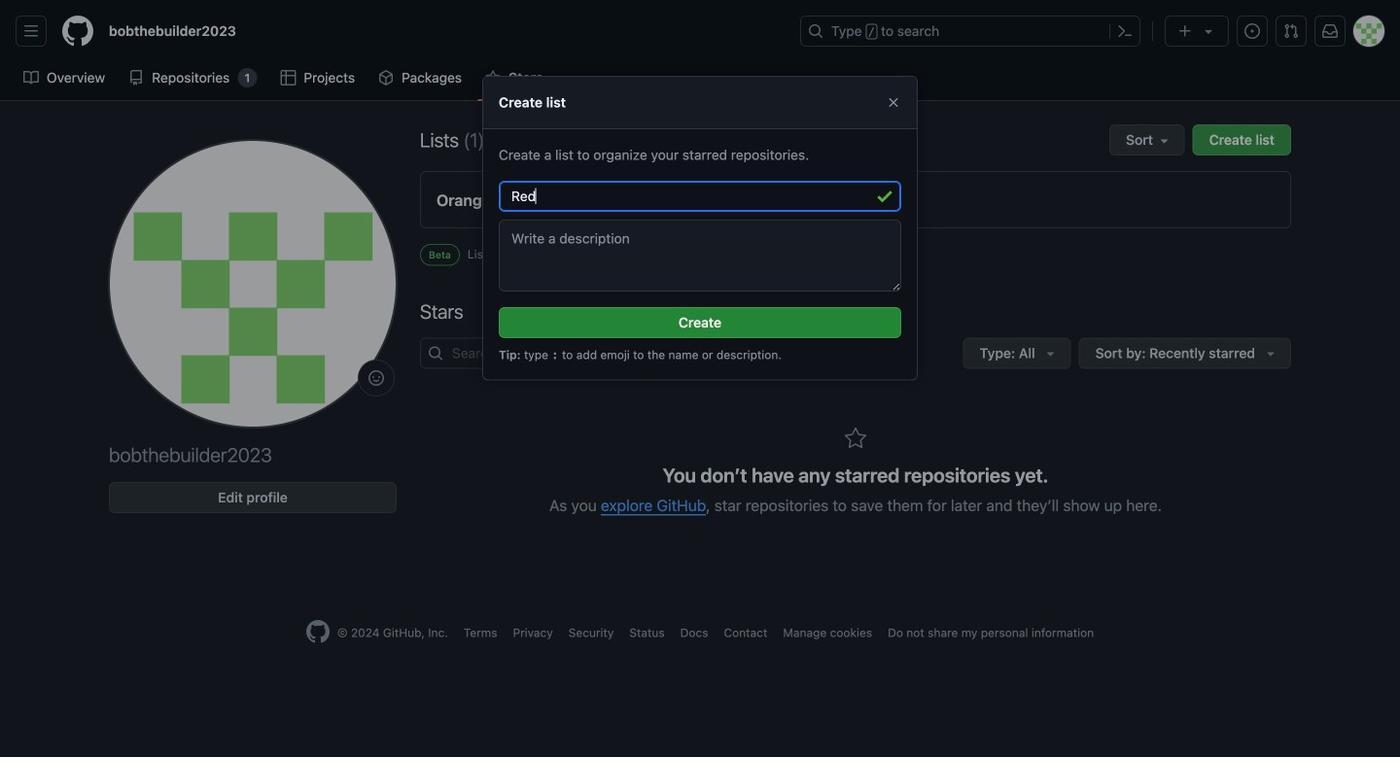 Task type: locate. For each thing, give the bounding box(es) containing it.
change your avatar image
[[109, 140, 397, 428]]

1 vertical spatial triangle down image
[[1043, 346, 1059, 361]]

triangle down image
[[1264, 346, 1279, 361]]

1 horizontal spatial triangle down image
[[1201, 23, 1217, 39]]

List name text field
[[499, 181, 902, 212]]

0 horizontal spatial homepage image
[[62, 16, 93, 47]]

star image
[[844, 427, 868, 451]]

git pull request image
[[1284, 23, 1300, 39]]

search image
[[428, 346, 444, 361]]

notifications image
[[1323, 23, 1339, 39]]

1 horizontal spatial homepage image
[[306, 621, 330, 644]]

triangle down image
[[1201, 23, 1217, 39], [1043, 346, 1059, 361]]

0 horizontal spatial triangle down image
[[1043, 346, 1059, 361]]

issue opened image
[[1245, 23, 1261, 39]]

Search stars search field
[[420, 338, 770, 369]]

book image
[[23, 70, 39, 86]]

1 vertical spatial homepage image
[[306, 621, 330, 644]]

table image
[[280, 70, 296, 86]]

0 vertical spatial triangle down image
[[1201, 23, 1217, 39]]

homepage image
[[62, 16, 93, 47], [306, 621, 330, 644]]

List description text field
[[499, 220, 902, 292]]



Task type: vqa. For each thing, say whether or not it's contained in the screenshot.
command palette icon
yes



Task type: describe. For each thing, give the bounding box(es) containing it.
plus image
[[1178, 23, 1194, 39]]

0 vertical spatial homepage image
[[62, 16, 93, 47]]

package image
[[379, 70, 394, 86]]

star image
[[485, 70, 501, 86]]

repo image
[[129, 70, 144, 86]]

close dialog image
[[886, 95, 902, 110]]

command palette image
[[1118, 23, 1133, 39]]

smiley image
[[369, 371, 384, 386]]

feature release label: beta element
[[420, 244, 460, 266]]

create list dialog
[[483, 76, 918, 381]]



